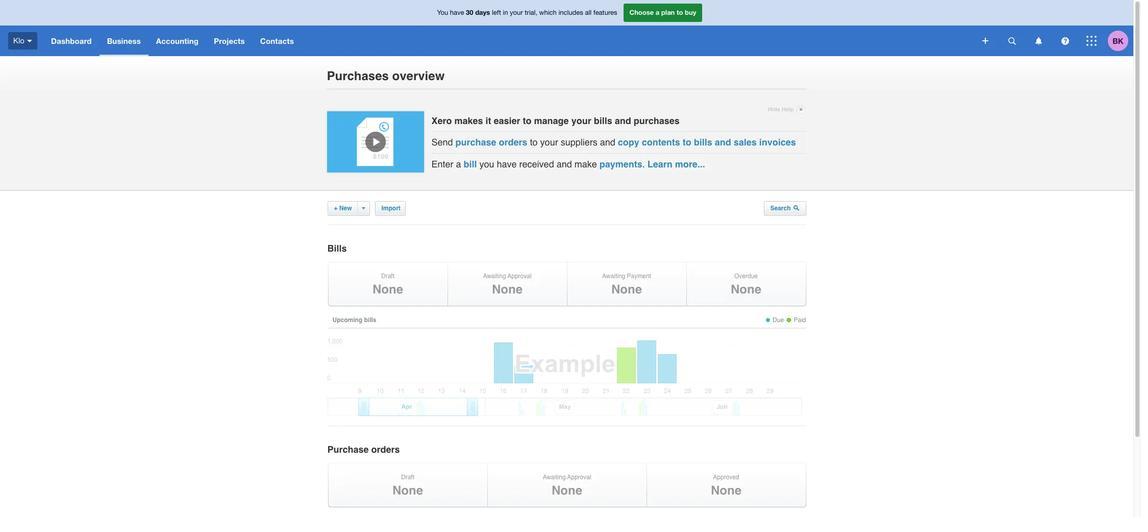 Task type: vqa. For each thing, say whether or not it's contained in the screenshot.
NAME
no



Task type: locate. For each thing, give the bounding box(es) containing it.
2 vertical spatial your
[[541, 137, 559, 148]]

draft none
[[373, 273, 403, 297], [393, 474, 423, 498]]

1 horizontal spatial draft
[[401, 474, 415, 481]]

bills up "more..."
[[694, 137, 713, 148]]

manage
[[534, 115, 569, 126]]

overdue none
[[731, 273, 762, 297]]

and left make
[[557, 159, 572, 169]]

a
[[656, 8, 660, 16], [456, 159, 461, 169]]

and up copy at the top right of page
[[615, 115, 632, 126]]

0 horizontal spatial svg image
[[1009, 37, 1017, 45]]

approved none
[[711, 474, 742, 498]]

bills right "upcoming"
[[364, 317, 377, 324]]

a for choose
[[656, 8, 660, 16]]

approval
[[508, 273, 532, 280], [568, 474, 592, 481]]

+ new link
[[328, 201, 370, 216]]

1 horizontal spatial a
[[656, 8, 660, 16]]

1 horizontal spatial your
[[541, 137, 559, 148]]

2 horizontal spatial awaiting
[[603, 273, 626, 280]]

0 vertical spatial draft
[[381, 273, 395, 280]]

and left sales
[[715, 137, 732, 148]]

have
[[450, 9, 464, 16], [497, 159, 517, 169]]

received
[[520, 159, 554, 169]]

payment
[[627, 273, 652, 280]]

enter
[[432, 159, 454, 169]]

to left buy
[[677, 8, 684, 16]]

1 vertical spatial draft
[[401, 474, 415, 481]]

easier
[[494, 115, 521, 126]]

0 vertical spatial your
[[510, 9, 523, 16]]

overdue
[[735, 273, 758, 280]]

1 horizontal spatial awaiting
[[543, 474, 566, 481]]

includes
[[559, 9, 584, 16]]

navigation containing dashboard
[[43, 26, 976, 56]]

2 vertical spatial bills
[[364, 317, 377, 324]]

draft for none
[[401, 474, 415, 481]]

1 vertical spatial orders
[[372, 444, 400, 455]]

1 vertical spatial your
[[572, 115, 592, 126]]

awaiting approval none
[[483, 273, 532, 297], [543, 474, 592, 498]]

1 horizontal spatial bills
[[594, 115, 613, 126]]

1 vertical spatial approval
[[568, 474, 592, 481]]

0 vertical spatial awaiting approval none
[[483, 273, 532, 297]]

a left bill link
[[456, 159, 461, 169]]

a for enter
[[456, 159, 461, 169]]

orders right purchase
[[372, 444, 400, 455]]

accounting button
[[149, 26, 206, 56]]

0 horizontal spatial a
[[456, 159, 461, 169]]

import link
[[375, 201, 406, 216]]

overview
[[392, 69, 445, 83]]

contents
[[642, 137, 681, 148]]

copy
[[618, 137, 640, 148]]

xero makes it easier to manage your bills and purchases
[[432, 115, 680, 126]]

1 vertical spatial bills
[[694, 137, 713, 148]]

1 horizontal spatial approval
[[568, 474, 592, 481]]

your
[[510, 9, 523, 16], [572, 115, 592, 126], [541, 137, 559, 148]]

have right you
[[497, 159, 517, 169]]

0 horizontal spatial awaiting approval none
[[483, 273, 532, 297]]

orders down the easier
[[499, 137, 528, 148]]

it
[[486, 115, 492, 126]]

learn more... link
[[648, 159, 706, 169]]

0 horizontal spatial orders
[[372, 444, 400, 455]]

new
[[340, 205, 352, 212]]

navigation
[[43, 26, 976, 56]]

bill link
[[464, 159, 477, 169]]

0 vertical spatial approval
[[508, 273, 532, 280]]

awaiting payment none
[[603, 273, 652, 297]]

help
[[782, 106, 794, 113]]

buy
[[685, 8, 697, 16]]

svg image
[[1009, 37, 1017, 45], [1036, 37, 1043, 45]]

your inside you have 30 days left in your trial, which includes all features
[[510, 9, 523, 16]]

0 vertical spatial draft none
[[373, 273, 403, 297]]

purchases
[[634, 115, 680, 126]]

1 horizontal spatial awaiting approval none
[[543, 474, 592, 498]]

awaiting
[[483, 273, 506, 280], [603, 273, 626, 280], [543, 474, 566, 481]]

1 vertical spatial draft none
[[393, 474, 423, 498]]

0 horizontal spatial approval
[[508, 273, 532, 280]]

your down manage
[[541, 137, 559, 148]]

0 horizontal spatial your
[[510, 9, 523, 16]]

klo
[[13, 36, 24, 45]]

banner
[[0, 0, 1134, 56]]

a inside "banner"
[[656, 8, 660, 16]]

search
[[771, 205, 793, 212]]

business
[[107, 36, 141, 45]]

bills
[[594, 115, 613, 126], [694, 137, 713, 148], [364, 317, 377, 324]]

none
[[373, 283, 403, 297], [492, 283, 523, 297], [612, 283, 642, 297], [731, 283, 762, 297], [393, 484, 423, 498], [552, 484, 583, 498], [711, 484, 742, 498]]

0 horizontal spatial have
[[450, 9, 464, 16]]

bk button
[[1109, 26, 1134, 56]]

1 svg image from the left
[[1009, 37, 1017, 45]]

your for trial,
[[510, 9, 523, 16]]

draft none for payment
[[373, 273, 403, 297]]

1 vertical spatial have
[[497, 159, 517, 169]]

purchase
[[456, 137, 497, 148]]

and left copy at the top right of page
[[600, 137, 616, 148]]

your up the suppliers
[[572, 115, 592, 126]]

1 horizontal spatial svg image
[[1036, 37, 1043, 45]]

0 horizontal spatial awaiting
[[483, 273, 506, 280]]

features
[[594, 9, 618, 16]]

2 horizontal spatial bills
[[694, 137, 713, 148]]

dashboard
[[51, 36, 92, 45]]

and
[[615, 115, 632, 126], [600, 137, 616, 148], [715, 137, 732, 148], [557, 159, 572, 169]]

bill
[[464, 159, 477, 169]]

a left plan
[[656, 8, 660, 16]]

upcoming
[[333, 317, 363, 324]]

bills up send purchase orders to your suppliers and copy                 contents to bills and sales invoices
[[594, 115, 613, 126]]

svg image inside "klo" popup button
[[27, 40, 32, 42]]

sales
[[734, 137, 757, 148]]

to right the easier
[[523, 115, 532, 126]]

svg image
[[1087, 36, 1097, 46], [1062, 37, 1070, 45], [983, 38, 989, 44], [27, 40, 32, 42]]

30
[[466, 8, 474, 16]]

approval for none
[[568, 474, 592, 481]]

2 horizontal spatial your
[[572, 115, 592, 126]]

to up "more..."
[[683, 137, 692, 148]]

your right in
[[510, 9, 523, 16]]

search link
[[764, 201, 807, 216]]

purchase orders
[[328, 444, 400, 455]]

to
[[677, 8, 684, 16], [523, 115, 532, 126], [530, 137, 538, 148], [683, 137, 692, 148]]

have left "30"
[[450, 9, 464, 16]]

1 vertical spatial a
[[456, 159, 461, 169]]

draft none for none
[[393, 474, 423, 498]]

0 vertical spatial orders
[[499, 137, 528, 148]]

0 vertical spatial a
[[656, 8, 660, 16]]

1 vertical spatial awaiting approval none
[[543, 474, 592, 498]]

draft
[[381, 273, 395, 280], [401, 474, 415, 481]]

all
[[585, 9, 592, 16]]

orders
[[499, 137, 528, 148], [372, 444, 400, 455]]

search image
[[794, 205, 800, 211]]

0 horizontal spatial draft
[[381, 273, 395, 280]]

0 vertical spatial have
[[450, 9, 464, 16]]



Task type: describe. For each thing, give the bounding box(es) containing it.
days
[[476, 8, 490, 16]]

projects
[[214, 36, 245, 45]]

upcoming bills
[[333, 317, 377, 324]]

have inside you have 30 days left in your trial, which includes all features
[[450, 9, 464, 16]]

which
[[540, 9, 557, 16]]

awaiting for payment
[[483, 273, 506, 280]]

draft for payment
[[381, 273, 395, 280]]

more...
[[676, 159, 706, 169]]

choose
[[630, 8, 654, 16]]

makes
[[455, 115, 483, 126]]

+ new
[[334, 205, 352, 212]]

1 horizontal spatial have
[[497, 159, 517, 169]]

0 horizontal spatial bills
[[364, 317, 377, 324]]

.
[[643, 159, 645, 169]]

your for bills
[[572, 115, 592, 126]]

0 vertical spatial bills
[[594, 115, 613, 126]]

banner containing bk
[[0, 0, 1134, 56]]

projects button
[[206, 26, 253, 56]]

copy                 contents to bills and sales invoices link
[[618, 137, 797, 148]]

none inside awaiting payment none
[[612, 283, 642, 297]]

awaiting inside awaiting payment none
[[603, 273, 626, 280]]

in
[[503, 9, 508, 16]]

approval for payment
[[508, 273, 532, 280]]

purchase
[[328, 444, 369, 455]]

plan
[[662, 8, 675, 16]]

enter a bill you have received and make payments . learn more...
[[432, 159, 706, 169]]

send purchase orders to your suppliers and copy                 contents to bills and sales invoices
[[432, 137, 797, 148]]

xero
[[432, 115, 452, 126]]

dashboard link
[[43, 26, 99, 56]]

trial,
[[525, 9, 538, 16]]

1 horizontal spatial orders
[[499, 137, 528, 148]]

business button
[[99, 26, 149, 56]]

payments
[[600, 159, 643, 169]]

hide
[[768, 106, 781, 113]]

2 svg image from the left
[[1036, 37, 1043, 45]]

bk
[[1113, 36, 1124, 45]]

payments link
[[600, 159, 643, 169]]

bills
[[328, 243, 347, 254]]

choose a plan to buy
[[630, 8, 697, 16]]

to up received
[[530, 137, 538, 148]]

you have 30 days left in your trial, which includes all features
[[437, 8, 618, 16]]

send
[[432, 137, 453, 148]]

+
[[334, 205, 338, 212]]

you
[[480, 159, 495, 169]]

purchase orders link
[[456, 137, 528, 148]]

purchases
[[327, 69, 389, 83]]

left
[[492, 9, 501, 16]]

you
[[437, 9, 448, 16]]

invoices
[[760, 137, 797, 148]]

learn
[[648, 159, 673, 169]]

awaiting approval none for none
[[543, 474, 592, 498]]

import
[[382, 205, 401, 212]]

hide help link
[[768, 104, 806, 116]]

klo button
[[0, 26, 43, 56]]

due
[[773, 317, 784, 324]]

contacts
[[260, 36, 294, 45]]

purchases overview
[[327, 69, 445, 83]]

suppliers
[[561, 137, 598, 148]]

contacts button
[[253, 26, 302, 56]]

make
[[575, 159, 597, 169]]

approved
[[714, 474, 740, 481]]

paid
[[794, 317, 807, 324]]

awaiting approval none for payment
[[483, 273, 532, 297]]

awaiting for none
[[543, 474, 566, 481]]

hide help
[[768, 106, 794, 113]]

accounting
[[156, 36, 199, 45]]



